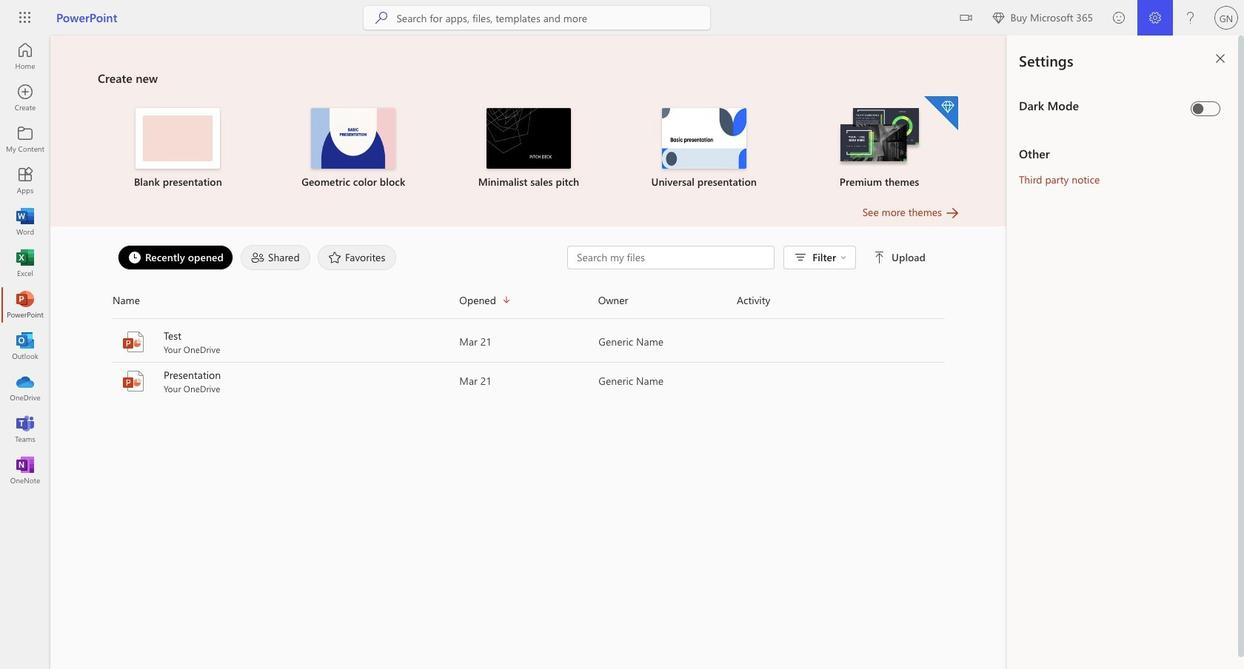 Task type: locate. For each thing, give the bounding box(es) containing it.
row
[[113, 289, 945, 319]]

2 tab from the left
[[237, 245, 314, 270]]

apps image
[[18, 173, 33, 188]]

activity, column 4 of 4 column header
[[737, 289, 945, 313]]

banner
[[0, 0, 1244, 39]]

powerpoint image for name test cell
[[121, 330, 145, 354]]

1 tab from the left
[[114, 245, 237, 270]]

excel image
[[18, 256, 33, 271]]

0 vertical spatial powerpoint image
[[121, 330, 145, 354]]

Search my files text field
[[576, 250, 767, 265]]

other element
[[1019, 146, 1227, 162]]

gn image
[[1215, 6, 1238, 30]]

favorites element
[[318, 245, 397, 270]]

create image
[[18, 90, 33, 105]]

my content image
[[18, 132, 33, 147]]

3 tab from the left
[[314, 245, 400, 270]]

powerpoint image inside name presentation cell
[[121, 370, 145, 393]]

2 powerpoint image from the top
[[121, 370, 145, 393]]

universal presentation element
[[625, 108, 783, 190]]

main content
[[50, 36, 1007, 401]]

name presentation cell
[[113, 368, 459, 395]]

list
[[98, 95, 960, 204]]

premium templates diamond image
[[924, 96, 958, 130]]

1 powerpoint image from the top
[[121, 330, 145, 354]]

1 vertical spatial powerpoint image
[[121, 370, 145, 393]]

dark mode element
[[1019, 98, 1185, 114]]

None search field
[[364, 6, 711, 30]]

universal presentation image
[[662, 108, 746, 169]]

geometric color block element
[[275, 108, 432, 190]]

tab
[[114, 245, 237, 270], [237, 245, 314, 270], [314, 245, 400, 270]]

application
[[0, 36, 1007, 670]]

powerpoint image
[[121, 330, 145, 354], [121, 370, 145, 393]]

tab list
[[114, 241, 567, 274]]

minimalist sales pitch element
[[450, 108, 608, 190]]

1 region from the left
[[963, 36, 1244, 670]]

outlook image
[[18, 339, 33, 354]]

navigation
[[0, 36, 50, 492]]

region
[[963, 36, 1244, 670], [1007, 36, 1244, 670]]

powerpoint image inside name test cell
[[121, 330, 145, 354]]

Search box. Suggestions appear as you type. search field
[[397, 6, 711, 30]]

name test cell
[[113, 329, 459, 356]]



Task type: describe. For each thing, give the bounding box(es) containing it.
onedrive image
[[18, 381, 33, 396]]

displaying 2 out of 2 files. status
[[567, 246, 929, 270]]

minimalist sales pitch image
[[487, 108, 571, 169]]

shared element
[[241, 245, 310, 270]]

geometric color block image
[[311, 108, 396, 169]]

premium themes element
[[801, 96, 958, 190]]

powerpoint image
[[18, 298, 33, 313]]

home image
[[18, 49, 33, 64]]

2 region from the left
[[1007, 36, 1244, 670]]

powerpoint image for name presentation cell
[[121, 370, 145, 393]]

teams image
[[18, 422, 33, 437]]

blank presentation element
[[99, 108, 257, 190]]

premium themes image
[[837, 108, 922, 168]]

recently opened element
[[118, 245, 233, 270]]

word image
[[18, 215, 33, 230]]

onenote image
[[18, 464, 33, 478]]



Task type: vqa. For each thing, say whether or not it's contained in the screenshot.
navigation
yes



